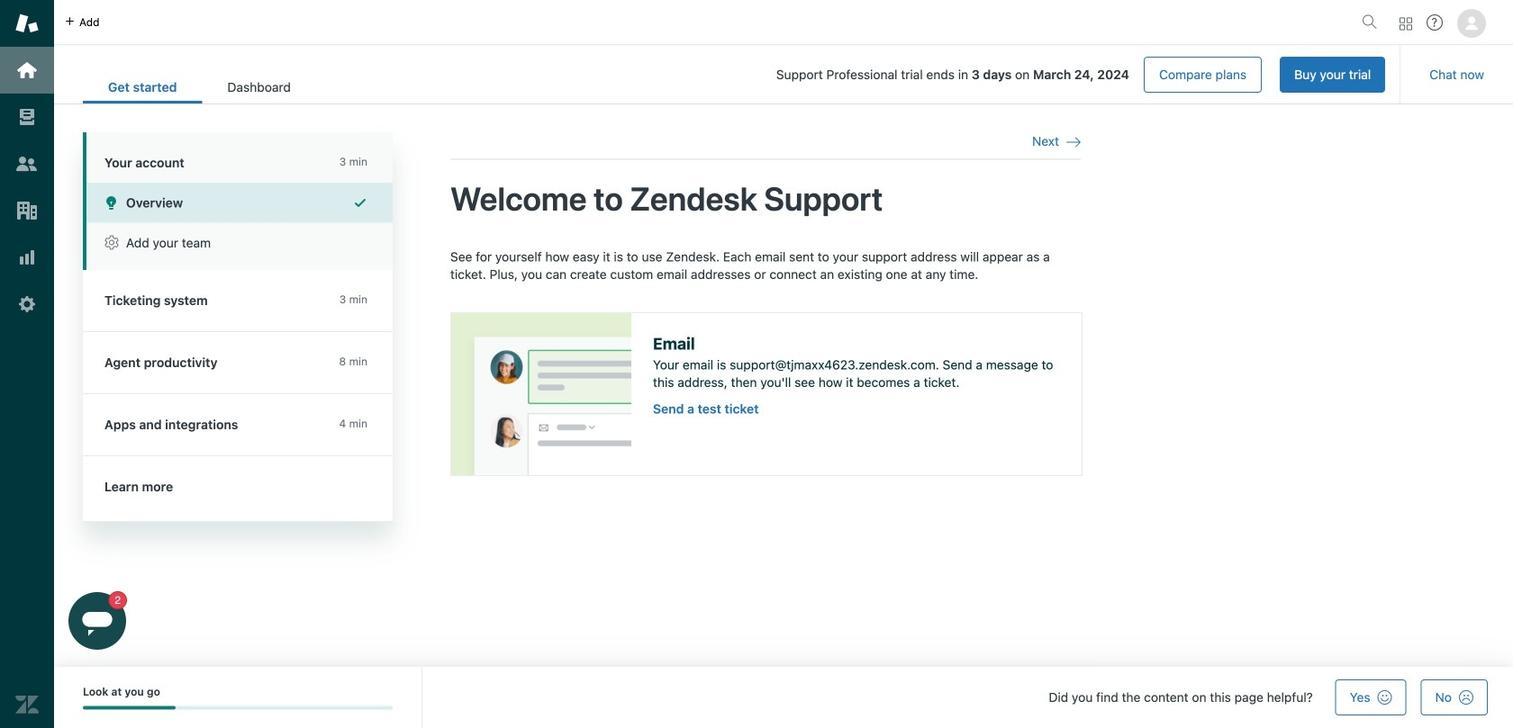 Task type: vqa. For each thing, say whether or not it's contained in the screenshot.
dialog
no



Task type: describe. For each thing, give the bounding box(es) containing it.
zendesk image
[[15, 694, 39, 717]]

views image
[[15, 105, 39, 129]]

get help image
[[1427, 14, 1443, 31]]

reporting image
[[15, 246, 39, 269]]



Task type: locate. For each thing, give the bounding box(es) containing it.
heading
[[83, 132, 393, 183]]

main element
[[0, 0, 54, 729]]

example of email conversation inside of the ticketing system and the customer is asking the agent about reimbursement policy. image
[[451, 313, 631, 475]]

March 24, 2024 text field
[[1033, 67, 1130, 82]]

progress bar
[[83, 707, 393, 710]]

tab
[[202, 70, 316, 104]]

tab list
[[83, 70, 316, 104]]

admin image
[[15, 293, 39, 316]]

zendesk support image
[[15, 12, 39, 35]]

zendesk products image
[[1400, 18, 1412, 30]]

customers image
[[15, 152, 39, 176]]

get started image
[[15, 59, 39, 82]]

organizations image
[[15, 199, 39, 223]]



